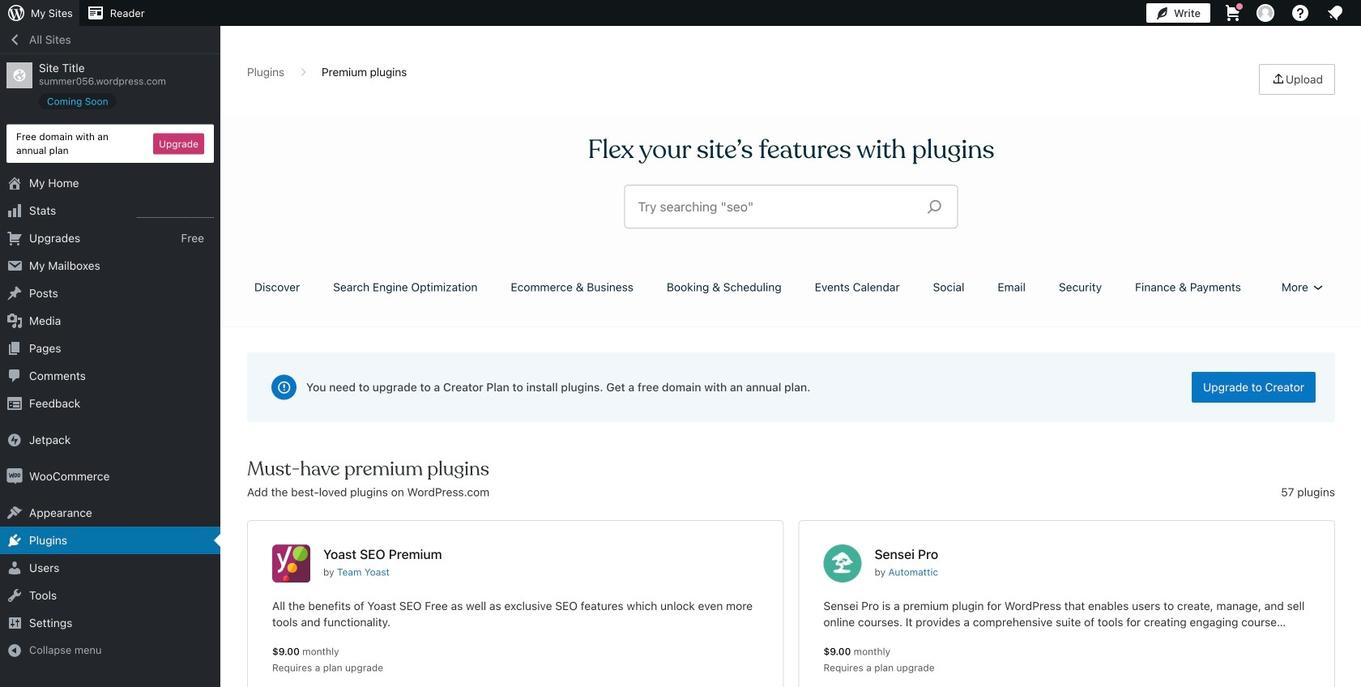 Task type: vqa. For each thing, say whether or not it's contained in the screenshot.
LIST ITEM
yes



Task type: locate. For each thing, give the bounding box(es) containing it.
my shopping cart image
[[1223, 3, 1243, 23]]

img image
[[6, 432, 23, 448], [6, 468, 23, 485]]

help image
[[1291, 3, 1310, 23]]

main content
[[241, 64, 1341, 687]]

0 horizontal spatial plugin icon image
[[272, 544, 310, 583]]

plugin icon image
[[272, 544, 310, 583], [824, 544, 862, 583]]

list item
[[1354, 159, 1361, 235], [1354, 235, 1361, 295]]

1 img image from the top
[[6, 432, 23, 448]]

0 vertical spatial img image
[[6, 432, 23, 448]]

highest hourly views 0 image
[[137, 207, 214, 218]]

1 plugin icon image from the left
[[272, 544, 310, 583]]

2 list item from the top
[[1354, 235, 1361, 295]]

manage your notifications image
[[1325, 3, 1345, 23]]

1 horizontal spatial plugin icon image
[[824, 544, 862, 583]]

None search field
[[625, 186, 957, 228]]

1 vertical spatial img image
[[6, 468, 23, 485]]



Task type: describe. For each thing, give the bounding box(es) containing it.
2 img image from the top
[[6, 468, 23, 485]]

my profile image
[[1257, 4, 1274, 22]]

1 list item from the top
[[1354, 159, 1361, 235]]

open search image
[[914, 195, 955, 218]]

2 plugin icon image from the left
[[824, 544, 862, 583]]



